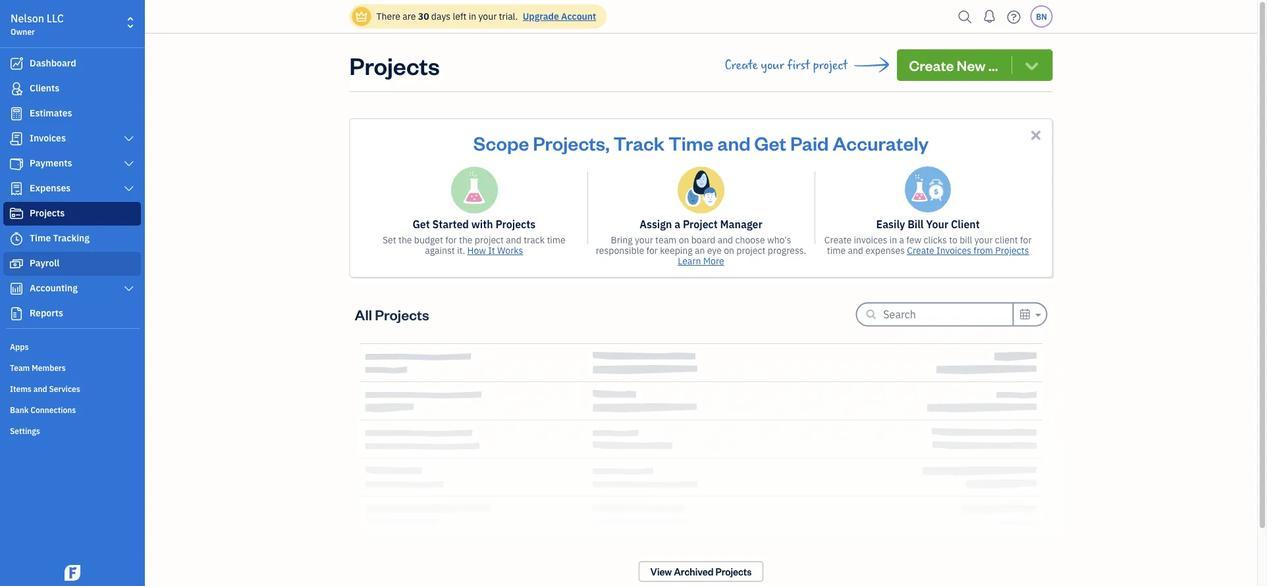 Task type: describe. For each thing, give the bounding box(es) containing it.
project inside assign a project manager bring your team on board and choose who's responsible for keeping an eye on project progress. learn more
[[737, 245, 766, 257]]

2 the from the left
[[459, 234, 473, 246]]

view
[[650, 566, 672, 579]]

30
[[418, 10, 429, 22]]

llc
[[47, 12, 64, 25]]

all projects
[[355, 305, 429, 324]]

are
[[403, 10, 416, 22]]

and inside set the budget for the project and track time against it.
[[506, 234, 522, 246]]

bill
[[908, 218, 924, 231]]

create for create invoices from projects
[[907, 245, 934, 257]]

reports link
[[3, 302, 141, 326]]

dashboard link
[[3, 52, 141, 76]]

scope
[[473, 130, 529, 155]]

create for create invoices in a few clicks to bill your client for time and expenses
[[824, 234, 852, 246]]

create invoices from projects
[[907, 245, 1029, 257]]

choose
[[735, 234, 765, 246]]

projects,
[[533, 130, 610, 155]]

projects inside 'view archived projects' link
[[716, 566, 752, 579]]

bank connections
[[10, 405, 76, 416]]

settings link
[[3, 421, 141, 441]]

1 vertical spatial get
[[413, 218, 430, 231]]

set the budget for the project and track time against it.
[[383, 234, 566, 257]]

get started with projects image
[[450, 167, 498, 214]]

and inside create invoices in a few clicks to bill your client for time and expenses
[[848, 245, 863, 257]]

and inside assign a project manager bring your team on board and choose who's responsible for keeping an eye on project progress. learn more
[[718, 234, 733, 246]]

who's
[[767, 234, 791, 246]]

0 vertical spatial time
[[668, 130, 714, 155]]

in inside create invoices in a few clicks to bill your client for time and expenses
[[890, 234, 897, 246]]

create for create your first project
[[725, 58, 758, 72]]

your inside assign a project manager bring your team on board and choose who's responsible for keeping an eye on project progress. learn more
[[635, 234, 653, 246]]

team
[[10, 363, 30, 373]]

set
[[383, 234, 396, 246]]

projects up 'track'
[[496, 218, 536, 231]]

upgrade
[[523, 10, 559, 22]]

2 horizontal spatial project
[[813, 58, 848, 72]]

your left trial.
[[478, 10, 497, 22]]

payments
[[30, 157, 72, 169]]

left
[[453, 10, 467, 22]]

time inside create invoices in a few clicks to bill your client for time and expenses
[[827, 245, 846, 257]]

create new … button
[[897, 49, 1053, 81]]

1 vertical spatial invoices
[[937, 245, 971, 257]]

track
[[524, 234, 545, 246]]

clicks
[[924, 234, 947, 246]]

budget
[[414, 234, 443, 246]]

projects inside the projects link
[[30, 207, 65, 219]]

assign a project manager bring your team on board and choose who's responsible for keeping an eye on project progress. learn more
[[596, 218, 806, 267]]

estimates
[[30, 107, 72, 119]]

an
[[695, 245, 705, 257]]

payroll link
[[3, 252, 141, 276]]

how
[[467, 245, 486, 257]]

apps
[[10, 342, 29, 352]]

client image
[[9, 82, 24, 95]]

manager
[[720, 218, 762, 231]]

bn
[[1036, 11, 1047, 22]]

clients
[[30, 82, 59, 94]]

items
[[10, 384, 32, 394]]

chevron large down image for payments
[[123, 159, 135, 169]]

projects right all
[[375, 305, 429, 324]]

invoices link
[[3, 127, 141, 151]]

projects link
[[3, 202, 141, 226]]

time inside time tracking link
[[30, 232, 51, 244]]

started
[[432, 218, 469, 231]]

view archived projects link
[[639, 562, 764, 583]]

0 horizontal spatial on
[[679, 234, 689, 246]]

few
[[906, 234, 921, 246]]

project image
[[9, 207, 24, 221]]

main element
[[0, 0, 178, 587]]

team members link
[[3, 358, 141, 377]]

project
[[683, 218, 718, 231]]

items and services link
[[3, 379, 141, 398]]

all
[[355, 305, 372, 324]]

expenses link
[[3, 177, 141, 201]]

1 the from the left
[[398, 234, 412, 246]]

money image
[[9, 258, 24, 271]]

progress.
[[768, 245, 806, 257]]

create your first project
[[725, 58, 848, 72]]

0 vertical spatial in
[[469, 10, 476, 22]]

estimate image
[[9, 107, 24, 121]]

services
[[49, 384, 80, 394]]

accounting link
[[3, 277, 141, 301]]

track
[[613, 130, 665, 155]]

…
[[989, 56, 998, 74]]

team
[[655, 234, 677, 246]]

upgrade account link
[[520, 10, 596, 22]]

calendar image
[[1019, 307, 1031, 322]]

client
[[995, 234, 1018, 246]]

dashboard image
[[9, 57, 24, 70]]

close image
[[1028, 128, 1044, 143]]

payment image
[[9, 157, 24, 171]]

report image
[[9, 308, 24, 321]]

your
[[926, 218, 949, 231]]

new
[[957, 56, 986, 74]]

learn
[[678, 255, 701, 267]]

paid
[[790, 130, 829, 155]]



Task type: locate. For each thing, give the bounding box(es) containing it.
1 vertical spatial time
[[30, 232, 51, 244]]

time
[[668, 130, 714, 155], [30, 232, 51, 244]]

1 horizontal spatial time
[[668, 130, 714, 155]]

bring
[[611, 234, 633, 246]]

connections
[[30, 405, 76, 416]]

time inside set the budget for the project and track time against it.
[[547, 234, 566, 246]]

get started with projects
[[413, 218, 536, 231]]

works
[[497, 245, 523, 257]]

2 vertical spatial chevron large down image
[[123, 284, 135, 294]]

create inside create invoices in a few clicks to bill your client for time and expenses
[[824, 234, 852, 246]]

expenses
[[866, 245, 905, 257]]

projects right from
[[995, 245, 1029, 257]]

your down assign at right top
[[635, 234, 653, 246]]

invoices inside main element
[[30, 132, 66, 144]]

on
[[679, 234, 689, 246], [724, 245, 734, 257]]

1 horizontal spatial time
[[827, 245, 846, 257]]

chevron large down image for accounting
[[123, 284, 135, 294]]

assign a project manager image
[[678, 167, 724, 214]]

projects
[[349, 49, 440, 81], [30, 207, 65, 219], [496, 218, 536, 231], [995, 245, 1029, 257], [375, 305, 429, 324], [716, 566, 752, 579]]

create left first
[[725, 58, 758, 72]]

dashboard
[[30, 57, 76, 69]]

chart image
[[9, 283, 24, 296]]

0 horizontal spatial get
[[413, 218, 430, 231]]

apps link
[[3, 337, 141, 356]]

and left expenses
[[848, 245, 863, 257]]

eye
[[707, 245, 722, 257]]

0 horizontal spatial project
[[475, 234, 504, 246]]

time tracking
[[30, 232, 90, 244]]

0 vertical spatial invoices
[[30, 132, 66, 144]]

for inside create invoices in a few clicks to bill your client for time and expenses
[[1020, 234, 1032, 246]]

project down the 'with'
[[475, 234, 504, 246]]

there are 30 days left in your trial. upgrade account
[[376, 10, 596, 22]]

caretdown image
[[1034, 307, 1041, 323]]

0 horizontal spatial in
[[469, 10, 476, 22]]

1 horizontal spatial project
[[737, 245, 766, 257]]

0 horizontal spatial invoices
[[30, 132, 66, 144]]

get up budget
[[413, 218, 430, 231]]

for left it.
[[445, 234, 457, 246]]

in
[[469, 10, 476, 22], [890, 234, 897, 246]]

on right team on the top right
[[679, 234, 689, 246]]

invoice image
[[9, 132, 24, 146]]

time left invoices
[[827, 245, 846, 257]]

2 chevron large down image from the top
[[123, 159, 135, 169]]

days
[[431, 10, 451, 22]]

project down manager at the right top
[[737, 245, 766, 257]]

create
[[909, 56, 954, 74], [725, 58, 758, 72], [824, 234, 852, 246], [907, 245, 934, 257]]

from
[[974, 245, 993, 257]]

and inside items and services "link"
[[33, 384, 47, 394]]

notifications image
[[979, 3, 1000, 30]]

time right timer icon
[[30, 232, 51, 244]]

items and services
[[10, 384, 80, 394]]

project
[[813, 58, 848, 72], [475, 234, 504, 246], [737, 245, 766, 257]]

chevrondown image
[[1023, 56, 1041, 74]]

for inside set the budget for the project and track time against it.
[[445, 234, 457, 246]]

chevron large down image for invoices
[[123, 134, 135, 144]]

it.
[[457, 245, 465, 257]]

for inside assign a project manager bring your team on board and choose who's responsible for keeping an eye on project progress. learn more
[[646, 245, 658, 257]]

projects right archived
[[716, 566, 752, 579]]

tracking
[[53, 232, 90, 244]]

scope projects, track time and get paid accurately
[[473, 130, 929, 155]]

payments link
[[3, 152, 141, 176]]

create invoices in a few clicks to bill your client for time and expenses
[[824, 234, 1032, 257]]

expenses
[[30, 182, 71, 194]]

owner
[[11, 26, 35, 37]]

bn button
[[1030, 5, 1053, 28]]

a
[[675, 218, 680, 231], [899, 234, 904, 246]]

it
[[488, 245, 495, 257]]

create left new
[[909, 56, 954, 74]]

and left 'track'
[[506, 234, 522, 246]]

reports
[[30, 307, 63, 319]]

accounting
[[30, 282, 78, 294]]

how it works
[[467, 245, 523, 257]]

bank
[[10, 405, 29, 416]]

chevron large down image
[[123, 184, 135, 194]]

1 chevron large down image from the top
[[123, 134, 135, 144]]

account
[[561, 10, 596, 22]]

expense image
[[9, 182, 24, 196]]

there
[[376, 10, 400, 22]]

invoices
[[30, 132, 66, 144], [937, 245, 971, 257]]

project right first
[[813, 58, 848, 72]]

create left invoices
[[824, 234, 852, 246]]

1 horizontal spatial the
[[459, 234, 473, 246]]

2 horizontal spatial for
[[1020, 234, 1032, 246]]

chevron large down image inside accounting link
[[123, 284, 135, 294]]

payroll
[[30, 257, 59, 269]]

chevron large down image
[[123, 134, 135, 144], [123, 159, 135, 169], [123, 284, 135, 294]]

the right set
[[398, 234, 412, 246]]

0 horizontal spatial time
[[30, 232, 51, 244]]

crown image
[[355, 10, 368, 23]]

more
[[703, 255, 724, 267]]

your right bill on the right top
[[975, 234, 993, 246]]

bill
[[960, 234, 972, 246]]

in down the 'easily'
[[890, 234, 897, 246]]

go to help image
[[1003, 7, 1024, 27]]

archived
[[674, 566, 714, 579]]

create inside dropdown button
[[909, 56, 954, 74]]

1 horizontal spatial on
[[724, 245, 734, 257]]

0 horizontal spatial the
[[398, 234, 412, 246]]

accurately
[[833, 130, 929, 155]]

nelson llc owner
[[11, 12, 64, 37]]

get left paid
[[754, 130, 786, 155]]

0 horizontal spatial for
[[445, 234, 457, 246]]

1 horizontal spatial for
[[646, 245, 658, 257]]

your
[[478, 10, 497, 22], [761, 58, 784, 72], [635, 234, 653, 246], [975, 234, 993, 246]]

1 horizontal spatial in
[[890, 234, 897, 246]]

search image
[[955, 7, 976, 27]]

time up the assign a project manager image
[[668, 130, 714, 155]]

trial.
[[499, 10, 518, 22]]

your inside create invoices in a few clicks to bill your client for time and expenses
[[975, 234, 993, 246]]

bank connections link
[[3, 400, 141, 420]]

Search text field
[[883, 304, 1012, 325]]

1 vertical spatial a
[[899, 234, 904, 246]]

in right left
[[469, 10, 476, 22]]

clients link
[[3, 77, 141, 101]]

with
[[471, 218, 493, 231]]

for right client
[[1020, 234, 1032, 246]]

a up team on the top right
[[675, 218, 680, 231]]

members
[[32, 363, 66, 373]]

team members
[[10, 363, 66, 373]]

for
[[445, 234, 457, 246], [1020, 234, 1032, 246], [646, 245, 658, 257]]

responsible
[[596, 245, 644, 257]]

easily
[[876, 218, 905, 231]]

0 vertical spatial chevron large down image
[[123, 134, 135, 144]]

first
[[787, 58, 810, 72]]

1 horizontal spatial a
[[899, 234, 904, 246]]

1 horizontal spatial invoices
[[937, 245, 971, 257]]

nelson
[[11, 12, 44, 25]]

easily bill your client image
[[905, 167, 951, 213]]

on right eye
[[724, 245, 734, 257]]

0 horizontal spatial time
[[547, 234, 566, 246]]

and right items
[[33, 384, 47, 394]]

view archived projects
[[650, 566, 752, 579]]

against
[[425, 245, 455, 257]]

for left keeping
[[646, 245, 658, 257]]

a left few
[[899, 234, 904, 246]]

client
[[951, 218, 980, 231]]

project inside set the budget for the project and track time against it.
[[475, 234, 504, 246]]

create down bill
[[907, 245, 934, 257]]

a inside create invoices in a few clicks to bill your client for time and expenses
[[899, 234, 904, 246]]

timer image
[[9, 232, 24, 246]]

your left first
[[761, 58, 784, 72]]

0 vertical spatial a
[[675, 218, 680, 231]]

time right 'track'
[[547, 234, 566, 246]]

the
[[398, 234, 412, 246], [459, 234, 473, 246]]

settings
[[10, 426, 40, 437]]

and
[[717, 130, 751, 155], [506, 234, 522, 246], [718, 234, 733, 246], [848, 245, 863, 257], [33, 384, 47, 394]]

projects down there
[[349, 49, 440, 81]]

create for create new …
[[909, 56, 954, 74]]

time tracking link
[[3, 227, 141, 251]]

freshbooks image
[[62, 566, 83, 582]]

to
[[949, 234, 958, 246]]

estimates link
[[3, 102, 141, 126]]

1 vertical spatial in
[[890, 234, 897, 246]]

a inside assign a project manager bring your team on board and choose who's responsible for keeping an eye on project progress. learn more
[[675, 218, 680, 231]]

time
[[547, 234, 566, 246], [827, 245, 846, 257]]

easily bill your client
[[876, 218, 980, 231]]

1 vertical spatial chevron large down image
[[123, 159, 135, 169]]

0 vertical spatial get
[[754, 130, 786, 155]]

0 horizontal spatial a
[[675, 218, 680, 231]]

and up the assign a project manager image
[[717, 130, 751, 155]]

3 chevron large down image from the top
[[123, 284, 135, 294]]

keeping
[[660, 245, 693, 257]]

1 horizontal spatial get
[[754, 130, 786, 155]]

assign
[[640, 218, 672, 231]]

and right board
[[718, 234, 733, 246]]

projects down expenses
[[30, 207, 65, 219]]

the down get started with projects
[[459, 234, 473, 246]]

create new …
[[909, 56, 998, 74]]



Task type: vqa. For each thing, say whether or not it's contained in the screenshot.
the top out
no



